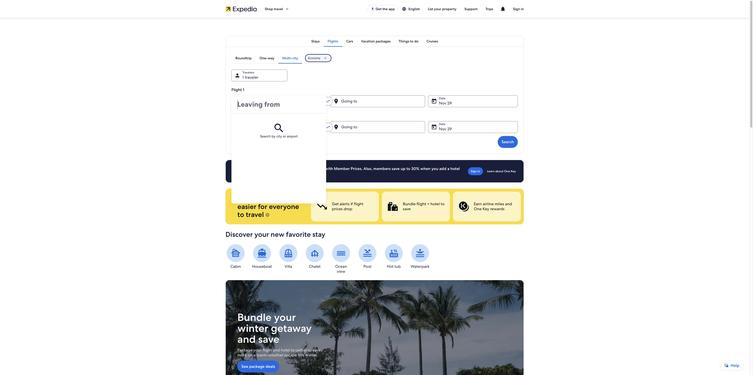 Task type: describe. For each thing, give the bounding box(es) containing it.
flight for flight 2
[[231, 113, 242, 118]]

do
[[414, 39, 419, 44]]

earn airline miles and one key rewards
[[474, 202, 512, 212]]

the
[[382, 7, 388, 11]]

nov 29 button for 1
[[428, 95, 518, 107]]

sign inside "sign in" "dropdown button"
[[513, 7, 520, 11]]

29 for 2
[[447, 127, 452, 132]]

things
[[399, 39, 409, 44]]

search for search by city or airport
[[260, 134, 271, 139]]

houseboat
[[252, 264, 272, 270]]

get for get alerts if flight prices drop
[[332, 202, 339, 207]]

in inside main content
[[478, 170, 480, 174]]

save inside save 10% or more on over 100,000 hotels with member prices. also, members save up to 30% when you add a hotel to a flight
[[392, 166, 400, 172]]

multi-city
[[282, 56, 298, 60]]

city inside multi-city link
[[292, 56, 298, 60]]

support
[[464, 7, 478, 11]]

2
[[243, 113, 245, 118]]

waterpark
[[411, 264, 430, 270]]

things to do
[[399, 39, 419, 44]]

airport
[[287, 134, 298, 139]]

get alerts if flight prices drop
[[332, 202, 363, 212]]

one-way link
[[256, 53, 278, 64]]

economy
[[308, 56, 321, 60]]

everyone
[[269, 202, 299, 211]]

1 traveler
[[242, 75, 258, 80]]

about
[[495, 170, 503, 174]]

swap origin and destination values image for 2
[[326, 125, 331, 130]]

one inside earn airline miles and one key rewards
[[474, 207, 482, 212]]

flights
[[328, 39, 338, 44]]

one-way
[[260, 56, 274, 60]]

search button
[[498, 136, 518, 148]]

rewards
[[490, 207, 505, 212]]

flight inside bundle flight + hotel to save
[[417, 202, 426, 207]]

list
[[428, 7, 433, 11]]

pool button
[[357, 245, 378, 270]]

support link
[[461, 4, 482, 13]]

miles
[[495, 202, 504, 207]]

search for search
[[502, 139, 514, 145]]

getaway
[[271, 322, 312, 336]]

see
[[241, 365, 248, 370]]

package
[[249, 365, 265, 370]]

multi-
[[282, 56, 292, 60]]

xsmall image
[[266, 213, 270, 217]]

stays link
[[307, 36, 324, 47]]

drop
[[344, 207, 352, 212]]

escape
[[284, 353, 297, 358]]

tab list containing roundtrip
[[231, 53, 302, 64]]

hotel inside the bundle your winter getaway and save package your flight and hotel together to save more on a warm-weather escape this winter.
[[281, 348, 290, 353]]

save
[[248, 166, 257, 172]]

expedia makes it easier for everyone to travel
[[237, 194, 299, 219]]

new
[[271, 230, 284, 239]]

get the app
[[376, 7, 395, 11]]

get the app link
[[367, 5, 398, 13]]

roundtrip
[[235, 56, 252, 60]]

flight for flight 1
[[231, 87, 242, 92]]

economy button
[[305, 54, 332, 62]]

3 out of 3 element
[[453, 192, 521, 222]]

1 vertical spatial and
[[237, 333, 256, 347]]

pool
[[364, 264, 371, 270]]

deals
[[266, 365, 275, 370]]

cabin
[[230, 264, 241, 270]]

add
[[439, 166, 446, 172]]

cars link
[[342, 36, 357, 47]]

1 traveler button
[[231, 70, 287, 82]]

or inside save 10% or more on over 100,000 hotels with member prices. also, members save up to 30% when you add a hotel to a flight
[[266, 166, 270, 172]]

flight inside the bundle your winter getaway and save package your flight and hotel together to save more on a warm-weather escape this winter.
[[262, 348, 272, 353]]

one-
[[260, 56, 268, 60]]

in inside "dropdown button"
[[521, 7, 524, 11]]

expedia logo image
[[226, 5, 257, 12]]

sign in inside bundle your winter getaway and save main content
[[471, 170, 480, 174]]

for
[[258, 202, 267, 211]]

swap origin and destination values image for 1
[[326, 99, 331, 104]]

discover
[[226, 230, 253, 239]]

sign in link
[[468, 168, 483, 176]]

learn about one key
[[487, 170, 516, 174]]

on inside the bundle your winter getaway and save package your flight and hotel together to save more on a warm-weather escape this winter.
[[248, 353, 253, 358]]

nov for flight 1
[[439, 101, 446, 106]]

1 vertical spatial city
[[276, 134, 282, 139]]

villa
[[285, 264, 292, 270]]

together
[[291, 348, 307, 353]]

cruises link
[[423, 36, 442, 47]]

nov 29 for flight 1
[[439, 101, 452, 106]]

you
[[432, 166, 438, 172]]

nov 29 for flight 2
[[439, 127, 452, 132]]

if
[[351, 202, 353, 207]]

30%
[[411, 166, 419, 172]]

way
[[268, 56, 274, 60]]

earn
[[474, 202, 482, 207]]

trips link
[[482, 4, 497, 13]]

bundle for flight
[[403, 202, 416, 207]]

winter
[[237, 322, 268, 336]]

flight inside save 10% or more on over 100,000 hotels with member prices. also, members save up to 30% when you add a hotel to a flight
[[256, 171, 266, 177]]

search by city or airport
[[260, 134, 298, 139]]

hotel inside save 10% or more on over 100,000 hotels with member prices. also, members save up to 30% when you add a hotel to a flight
[[450, 166, 460, 172]]

2 out of 3 element
[[382, 192, 450, 222]]

1 inside dropdown button
[[242, 75, 244, 80]]

expedia
[[237, 194, 263, 203]]

sign in button
[[509, 3, 528, 15]]

29 for 1
[[447, 101, 452, 106]]

it
[[287, 194, 291, 203]]

sign in inside "sign in" "dropdown button"
[[513, 7, 524, 11]]

to right up
[[406, 166, 410, 172]]

cars
[[346, 39, 353, 44]]

waterpark button
[[410, 245, 430, 270]]

flight inside the get alerts if flight prices drop
[[354, 202, 363, 207]]



Task type: locate. For each thing, give the bounding box(es) containing it.
in right communication center icon
[[521, 7, 524, 11]]

0 vertical spatial in
[[521, 7, 524, 11]]

sign in left learn
[[471, 170, 480, 174]]

nov
[[439, 101, 446, 106], [439, 127, 446, 132]]

travel left trailing icon
[[274, 7, 283, 11]]

0 horizontal spatial on
[[248, 353, 253, 358]]

flight
[[231, 87, 242, 92], [231, 113, 242, 118]]

1 vertical spatial hotel
[[431, 202, 440, 207]]

10%
[[258, 166, 265, 172]]

a left 10%
[[253, 171, 255, 177]]

1 vertical spatial sign in
[[471, 170, 480, 174]]

swap origin and destination values image
[[326, 99, 331, 104], [326, 125, 331, 130]]

your for discover
[[255, 230, 269, 239]]

0 vertical spatial nov 29
[[439, 101, 452, 106]]

1 vertical spatial swap origin and destination values image
[[326, 125, 331, 130]]

small image
[[402, 7, 407, 11]]

one right about at the top right of the page
[[504, 170, 510, 174]]

more inside the bundle your winter getaway and save package your flight and hotel together to save more on a warm-weather escape this winter.
[[237, 353, 247, 358]]

when
[[420, 166, 431, 172]]

1 horizontal spatial get
[[376, 7, 382, 11]]

search
[[260, 134, 271, 139], [502, 139, 514, 145]]

or left airport
[[283, 134, 286, 139]]

0 horizontal spatial travel
[[246, 210, 264, 219]]

tab list containing stays
[[226, 36, 524, 47]]

one
[[504, 170, 510, 174], [474, 207, 482, 212]]

1 horizontal spatial sign in
[[513, 7, 524, 11]]

bundle for your
[[237, 311, 272, 325]]

a inside the bundle your winter getaway and save package your flight and hotel together to save more on a warm-weather escape this winter.
[[254, 353, 256, 358]]

2 horizontal spatial and
[[505, 202, 512, 207]]

flight 1
[[231, 87, 244, 92]]

Leaving from text field
[[231, 95, 326, 113]]

bundle flight + hotel to save
[[403, 202, 445, 212]]

flights link
[[324, 36, 342, 47]]

learn
[[487, 170, 495, 174]]

english button
[[398, 4, 424, 13]]

to inside expedia makes it easier for everyone to travel
[[237, 210, 244, 219]]

2 29 from the top
[[447, 127, 452, 132]]

1 vertical spatial key
[[483, 207, 489, 212]]

this
[[298, 353, 304, 358]]

nov 29 button
[[428, 95, 518, 107], [428, 121, 518, 133]]

city right by
[[276, 134, 282, 139]]

city left 'economy'
[[292, 56, 298, 60]]

nov 29 button for 2
[[428, 121, 518, 133]]

1 horizontal spatial one
[[504, 170, 510, 174]]

1 29 from the top
[[447, 101, 452, 106]]

sign left learn
[[471, 170, 477, 174]]

vacation
[[361, 39, 375, 44]]

your for bundle
[[274, 311, 296, 325]]

0 horizontal spatial key
[[483, 207, 489, 212]]

2 nov 29 from the top
[[439, 127, 452, 132]]

nov for flight 2
[[439, 127, 446, 132]]

1 out of 3 element
[[311, 192, 379, 222]]

key inside earn airline miles and one key rewards
[[483, 207, 489, 212]]

1 nov 29 button from the top
[[428, 95, 518, 107]]

bundle inside the bundle your winter getaway and save package your flight and hotel together to save more on a warm-weather escape this winter.
[[237, 311, 272, 325]]

discover your new favorite stay
[[226, 230, 325, 239]]

0 vertical spatial hotel
[[450, 166, 460, 172]]

1 vertical spatial nov
[[439, 127, 446, 132]]

members
[[373, 166, 391, 172]]

weather
[[268, 353, 283, 358]]

cabin button
[[226, 245, 246, 270]]

2 swap origin and destination values image from the top
[[326, 125, 331, 130]]

hotel right + at bottom
[[431, 202, 440, 207]]

alerts
[[340, 202, 350, 207]]

1 horizontal spatial key
[[511, 170, 516, 174]]

0 vertical spatial tab list
[[226, 36, 524, 47]]

1 horizontal spatial search
[[502, 139, 514, 145]]

favorite
[[286, 230, 311, 239]]

to left do
[[410, 39, 413, 44]]

2 vertical spatial and
[[273, 348, 280, 353]]

hotel left together at the left bottom of the page
[[281, 348, 290, 353]]

see package deals
[[241, 365, 275, 370]]

0 vertical spatial on
[[282, 166, 286, 172]]

city
[[292, 56, 298, 60], [276, 134, 282, 139]]

to right "this"
[[308, 348, 312, 353]]

bundle your winter getaway and save main content
[[0, 18, 749, 376]]

1 vertical spatial on
[[248, 353, 253, 358]]

hot
[[387, 264, 394, 270]]

houseboat button
[[252, 245, 272, 270]]

shop travel
[[265, 7, 283, 11]]

1 vertical spatial nov 29
[[439, 127, 452, 132]]

1 vertical spatial get
[[332, 202, 339, 207]]

get right the download the app button icon
[[376, 7, 382, 11]]

1 horizontal spatial bundle
[[403, 202, 416, 207]]

prices.
[[351, 166, 363, 172]]

and right warm-
[[273, 348, 280, 353]]

1 vertical spatial in
[[478, 170, 480, 174]]

and right miles
[[505, 202, 512, 207]]

0 vertical spatial sign in
[[513, 7, 524, 11]]

1 down the "1 traveler"
[[243, 87, 244, 92]]

property
[[442, 7, 457, 11]]

0 vertical spatial key
[[511, 170, 516, 174]]

stay
[[313, 230, 325, 239]]

hot tub button
[[384, 245, 404, 270]]

get left "alerts"
[[332, 202, 339, 207]]

100,000
[[296, 166, 312, 172]]

0 horizontal spatial sign in
[[471, 170, 480, 174]]

1 horizontal spatial sign
[[513, 7, 520, 11]]

0 horizontal spatial city
[[276, 134, 282, 139]]

0 vertical spatial city
[[292, 56, 298, 60]]

1 vertical spatial sign
[[471, 170, 477, 174]]

0 vertical spatial get
[[376, 7, 382, 11]]

2 nov 29 button from the top
[[428, 121, 518, 133]]

traveler
[[245, 75, 258, 80]]

and
[[505, 202, 512, 207], [237, 333, 256, 347], [273, 348, 280, 353]]

communication center icon image
[[500, 6, 506, 12]]

travel sale activities deals image
[[226, 280, 524, 376]]

hotel right "add"
[[450, 166, 460, 172]]

bundle your winter getaway and save package your flight and hotel together to save more on a warm-weather escape this winter.
[[237, 311, 321, 358]]

bundle
[[403, 202, 416, 207], [237, 311, 272, 325]]

on inside save 10% or more on over 100,000 hotels with member prices. also, members save up to 30% when you add a hotel to a flight
[[282, 166, 286, 172]]

0 vertical spatial more
[[271, 166, 281, 172]]

1 vertical spatial bundle
[[237, 311, 272, 325]]

chalet button
[[305, 245, 325, 270]]

1 horizontal spatial city
[[292, 56, 298, 60]]

2 vertical spatial hotel
[[281, 348, 290, 353]]

hotel inside bundle flight + hotel to save
[[431, 202, 440, 207]]

a right "add"
[[447, 166, 450, 172]]

1 flight from the top
[[231, 87, 242, 92]]

0 horizontal spatial get
[[332, 202, 339, 207]]

1 vertical spatial flight
[[231, 113, 242, 118]]

save up warm-
[[258, 333, 279, 347]]

member
[[334, 166, 350, 172]]

english
[[409, 7, 420, 11]]

0 horizontal spatial hotel
[[281, 348, 290, 353]]

save
[[392, 166, 400, 172], [403, 207, 411, 212], [258, 333, 279, 347], [313, 348, 321, 353]]

save left up
[[392, 166, 400, 172]]

and up package
[[237, 333, 256, 347]]

search inside button
[[502, 139, 514, 145]]

or
[[283, 134, 286, 139], [266, 166, 270, 172]]

0 vertical spatial and
[[505, 202, 512, 207]]

0 vertical spatial 1
[[242, 75, 244, 80]]

0 vertical spatial search
[[260, 134, 271, 139]]

0 vertical spatial flight
[[231, 87, 242, 92]]

package
[[237, 348, 252, 353]]

sign right communication center icon
[[513, 7, 520, 11]]

0 vertical spatial 29
[[447, 101, 452, 106]]

2 flight from the top
[[231, 113, 242, 118]]

1 vertical spatial more
[[237, 353, 247, 358]]

0 horizontal spatial in
[[478, 170, 480, 174]]

get for get the app
[[376, 7, 382, 11]]

1 vertical spatial nov 29 button
[[428, 121, 518, 133]]

tab list
[[226, 36, 524, 47], [231, 53, 302, 64]]

sign inside the 'sign in' link
[[471, 170, 477, 174]]

more
[[271, 166, 281, 172], [237, 353, 247, 358]]

1 left 'traveler'
[[242, 75, 244, 80]]

your inside list your property link
[[434, 7, 441, 11]]

ocean view button
[[331, 245, 351, 275]]

key inside the "learn about one key" link
[[511, 170, 516, 174]]

more inside save 10% or more on over 100,000 hotels with member prices. also, members save up to 30% when you add a hotel to a flight
[[271, 166, 281, 172]]

to inside bundle flight + hotel to save
[[441, 202, 445, 207]]

ocean view
[[335, 264, 347, 275]]

winter.
[[305, 353, 318, 358]]

download the app button image
[[371, 7, 375, 11]]

or right 10%
[[266, 166, 270, 172]]

tub
[[395, 264, 401, 270]]

one left airline
[[474, 207, 482, 212]]

roundtrip link
[[231, 53, 256, 64]]

1 swap origin and destination values image from the top
[[326, 99, 331, 104]]

sign
[[513, 7, 520, 11], [471, 170, 477, 174]]

trailing image
[[285, 7, 289, 11]]

save left + at bottom
[[403, 207, 411, 212]]

key right earn
[[483, 207, 489, 212]]

travel inside dropdown button
[[274, 7, 283, 11]]

1 vertical spatial tab list
[[231, 53, 302, 64]]

by
[[272, 134, 275, 139]]

to down expedia
[[237, 210, 244, 219]]

list your property link
[[424, 4, 461, 13]]

1 horizontal spatial more
[[271, 166, 281, 172]]

1 vertical spatial search
[[502, 139, 514, 145]]

1 horizontal spatial in
[[521, 7, 524, 11]]

0 vertical spatial nov
[[439, 101, 446, 106]]

1 nov 29 from the top
[[439, 101, 452, 106]]

sign in right communication center icon
[[513, 7, 524, 11]]

villa button
[[278, 245, 299, 270]]

shop
[[265, 7, 273, 11]]

2 horizontal spatial hotel
[[450, 166, 460, 172]]

to inside "link"
[[410, 39, 413, 44]]

0 vertical spatial sign
[[513, 7, 520, 11]]

travel
[[274, 7, 283, 11], [246, 210, 264, 219]]

0 horizontal spatial and
[[237, 333, 256, 347]]

0 horizontal spatial bundle
[[237, 311, 272, 325]]

more up see
[[237, 353, 247, 358]]

1 vertical spatial 29
[[447, 127, 452, 132]]

0 vertical spatial bundle
[[403, 202, 416, 207]]

1 nov from the top
[[439, 101, 446, 106]]

0 horizontal spatial more
[[237, 353, 247, 358]]

save right "this"
[[313, 348, 321, 353]]

0 horizontal spatial or
[[266, 166, 270, 172]]

multi-city link
[[278, 53, 302, 64]]

chalet
[[309, 264, 321, 270]]

bundle inside bundle flight + hotel to save
[[403, 202, 416, 207]]

0 horizontal spatial sign
[[471, 170, 477, 174]]

0 vertical spatial nov 29 button
[[428, 95, 518, 107]]

in
[[521, 7, 524, 11], [478, 170, 480, 174]]

0 vertical spatial swap origin and destination values image
[[326, 99, 331, 104]]

view
[[337, 269, 345, 275]]

1 horizontal spatial and
[[273, 348, 280, 353]]

sign in
[[513, 7, 524, 11], [471, 170, 480, 174]]

your
[[434, 7, 441, 11], [255, 230, 269, 239], [274, 311, 296, 325], [253, 348, 262, 353]]

0 horizontal spatial one
[[474, 207, 482, 212]]

to inside the bundle your winter getaway and save package your flight and hotel together to save more on a warm-weather escape this winter.
[[308, 348, 312, 353]]

cruises
[[427, 39, 438, 44]]

also,
[[364, 166, 372, 172]]

1 horizontal spatial or
[[283, 134, 286, 139]]

save inside bundle flight + hotel to save
[[403, 207, 411, 212]]

makes
[[265, 194, 285, 203]]

1 vertical spatial 1
[[243, 87, 244, 92]]

1 horizontal spatial on
[[282, 166, 286, 172]]

1 vertical spatial one
[[474, 207, 482, 212]]

0 vertical spatial or
[[283, 134, 286, 139]]

key right about at the top right of the page
[[511, 170, 516, 174]]

get inside the get alerts if flight prices drop
[[332, 202, 339, 207]]

hotel
[[450, 166, 460, 172], [431, 202, 440, 207], [281, 348, 290, 353]]

airline
[[483, 202, 494, 207]]

2 nov from the top
[[439, 127, 446, 132]]

stays
[[311, 39, 320, 44]]

more right 10%
[[271, 166, 281, 172]]

and inside earn airline miles and one key rewards
[[505, 202, 512, 207]]

on left warm-
[[248, 353, 253, 358]]

0 horizontal spatial search
[[260, 134, 271, 139]]

1 horizontal spatial travel
[[274, 7, 283, 11]]

a left warm-
[[254, 353, 256, 358]]

your for list
[[434, 7, 441, 11]]

travel left xsmall icon at the bottom of the page
[[246, 210, 264, 219]]

1 vertical spatial travel
[[246, 210, 264, 219]]

on left over at the left
[[282, 166, 286, 172]]

travel inside expedia makes it easier for everyone to travel
[[246, 210, 264, 219]]

nov 29
[[439, 101, 452, 106], [439, 127, 452, 132]]

up
[[401, 166, 406, 172]]

to right + at bottom
[[441, 202, 445, 207]]

key
[[511, 170, 516, 174], [483, 207, 489, 212]]

list your property
[[428, 7, 457, 11]]

1 horizontal spatial hotel
[[431, 202, 440, 207]]

with
[[325, 166, 333, 172]]

1 vertical spatial or
[[266, 166, 270, 172]]

shop travel button
[[261, 3, 293, 15]]

0 vertical spatial travel
[[274, 7, 283, 11]]

to left 10%
[[248, 171, 252, 177]]

in left learn
[[478, 170, 480, 174]]

trips
[[486, 7, 493, 11]]

vacation packages link
[[357, 36, 395, 47]]

+
[[427, 202, 430, 207]]

0 vertical spatial one
[[504, 170, 510, 174]]



Task type: vqa. For each thing, say whether or not it's contained in the screenshot.
topmost tab list
yes



